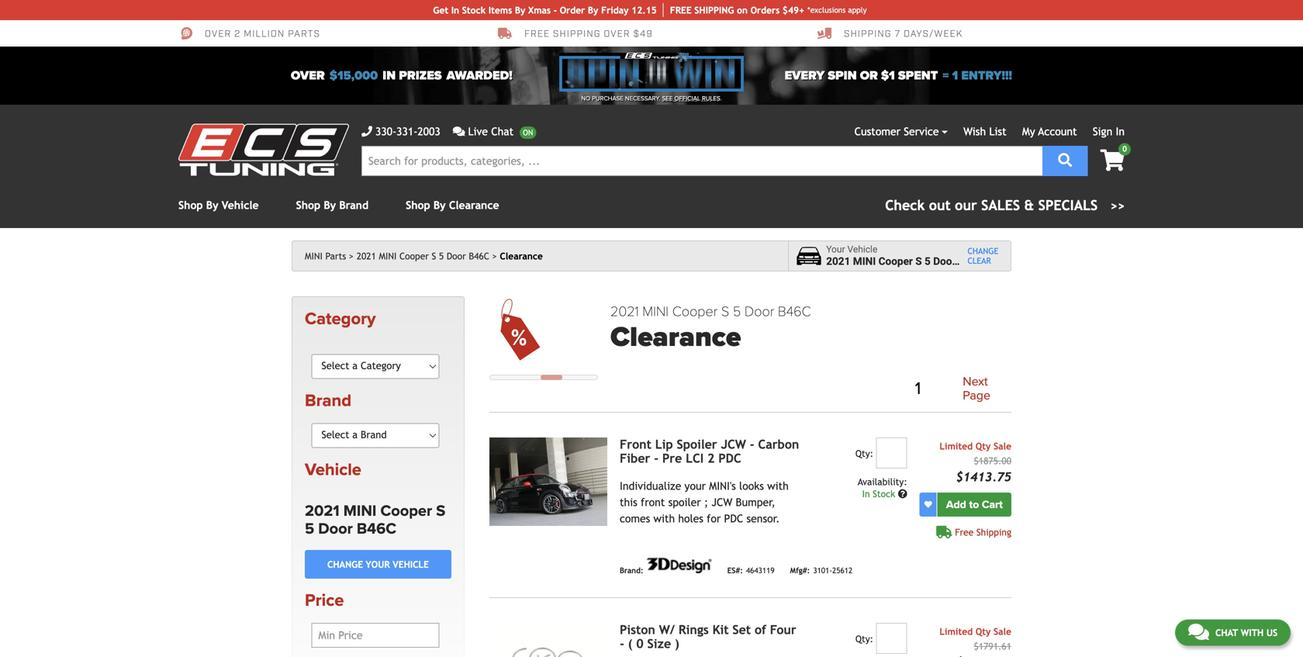 Task type: locate. For each thing, give the bounding box(es) containing it.
1 qty from the top
[[976, 441, 991, 452]]

comments image inside chat with us link
[[1189, 622, 1210, 640]]

free shipping
[[955, 527, 1012, 538]]

spoiler
[[669, 496, 701, 509]]

qty up "$1791.61"
[[976, 626, 991, 637]]

shop by vehicle link
[[178, 199, 259, 211]]

- left (
[[620, 637, 625, 651]]

live
[[468, 125, 488, 138]]

qty:
[[856, 448, 874, 459], [856, 634, 874, 644]]

)
[[675, 637, 680, 651]]

change for clear
[[968, 246, 999, 256]]

0 vertical spatial pdc
[[719, 451, 742, 466]]

chat right live
[[491, 125, 514, 138]]

2021 mini cooper s 5 door b46c down shop by clearance
[[357, 251, 490, 262]]

looks
[[740, 480, 764, 492]]

add to wish list image
[[925, 501, 933, 509]]

0 horizontal spatial free
[[525, 28, 550, 40]]

5 inside your vehicle 2021 mini cooper s 5 door b46c
[[925, 255, 931, 268]]

1 vertical spatial 0
[[637, 637, 644, 651]]

spent
[[899, 68, 938, 83]]

5 inside '2021 mini cooper s 5 door b46c clearance'
[[733, 303, 741, 320]]

0 horizontal spatial over
[[205, 28, 231, 40]]

2 left million
[[234, 28, 241, 40]]

0 vertical spatial in
[[451, 5, 460, 16]]

- left carbon
[[750, 437, 755, 452]]

0 vertical spatial jcw
[[721, 437, 746, 452]]

0 horizontal spatial stock
[[462, 5, 486, 16]]

1 vertical spatial stock
[[873, 488, 896, 499]]

1 vertical spatial limited
[[940, 626, 973, 637]]

every
[[785, 68, 825, 83]]

your for individualize
[[685, 480, 706, 492]]

stock
[[462, 5, 486, 16], [873, 488, 896, 499]]

1 horizontal spatial clearance
[[500, 251, 543, 262]]

set
[[733, 623, 751, 637]]

limited for limited qty sale
[[940, 626, 973, 637]]

cooper inside your vehicle 2021 mini cooper s 5 door b46c
[[879, 255, 913, 268]]

1 vertical spatial 1
[[915, 378, 921, 399]]

your inside 'individualize your mini's looks with this front spoiler ; jcw bumper, comes with holes for pdc sensor.'
[[685, 480, 706, 492]]

1 vertical spatial 2
[[708, 451, 715, 466]]

limited inside 'limited qty sale $1875.00 $1413.75'
[[940, 441, 973, 452]]

0 vertical spatial with
[[768, 480, 789, 492]]

brand:
[[620, 566, 644, 575]]

by for shop by brand
[[324, 199, 336, 211]]

0 right (
[[637, 637, 644, 651]]

shop by vehicle
[[178, 199, 259, 211]]

no purchase necessary. see official rules .
[[582, 95, 722, 102]]

door
[[447, 251, 466, 262], [934, 255, 956, 268], [745, 303, 775, 320], [318, 519, 353, 538]]

2021 inside your vehicle 2021 mini cooper s 5 door b46c
[[827, 255, 851, 268]]

vehicle inside your vehicle 2021 mini cooper s 5 door b46c
[[848, 244, 878, 255]]

2021 mini cooper s 5 door b46c up change your vehicle link
[[305, 502, 446, 538]]

0 horizontal spatial with
[[654, 512, 675, 525]]

comments image
[[453, 126, 465, 137], [1189, 622, 1210, 640]]

in right get
[[451, 5, 460, 16]]

1 vertical spatial pdc
[[724, 512, 744, 525]]

shop by clearance link
[[406, 199, 499, 211]]

change up price
[[327, 559, 363, 570]]

see
[[662, 95, 673, 102]]

1 vertical spatial shipping
[[977, 527, 1012, 538]]

0 horizontal spatial 2
[[234, 28, 241, 40]]

s
[[432, 251, 436, 262], [916, 255, 922, 268], [722, 303, 730, 320], [436, 502, 446, 520]]

1 qty: from the top
[[856, 448, 874, 459]]

change down sales
[[968, 246, 999, 256]]

330-
[[376, 125, 397, 138]]

parts
[[326, 251, 346, 262]]

limited qty sale $1875.00 $1413.75
[[940, 441, 1012, 484]]

1 vertical spatial qty
[[976, 626, 991, 637]]

pdc inside front lip spoiler jcw - carbon fiber - pre lci 2 pdc
[[719, 451, 742, 466]]

bumper,
[[736, 496, 776, 509]]

1 vertical spatial clearance
[[500, 251, 543, 262]]

1 vertical spatial in
[[1116, 125, 1125, 138]]

door inside your vehicle 2021 mini cooper s 5 door b46c
[[934, 255, 956, 268]]

chat left us
[[1216, 627, 1239, 637]]

over down parts
[[291, 68, 325, 83]]

no
[[582, 95, 591, 102]]

2 horizontal spatial shop
[[406, 199, 430, 211]]

1 vertical spatial free
[[955, 527, 974, 538]]

0 horizontal spatial clearance
[[449, 199, 499, 211]]

jcw right ; at bottom
[[712, 496, 733, 509]]

1 vertical spatial comments image
[[1189, 622, 1210, 640]]

rings
[[679, 623, 709, 637]]

0 horizontal spatial chat
[[491, 125, 514, 138]]

with right looks
[[768, 480, 789, 492]]

shipping down "cart"
[[977, 527, 1012, 538]]

1 vertical spatial 2021 mini cooper s 5 door b46c
[[305, 502, 446, 538]]

by
[[515, 5, 526, 16], [588, 5, 599, 16], [206, 199, 218, 211], [324, 199, 336, 211], [434, 199, 446, 211]]

0 vertical spatial chat
[[491, 125, 514, 138]]

clear link
[[968, 256, 999, 266]]

front lip spoiler jcw - carbon fiber - pre lci 2 pdc link
[[620, 437, 800, 466]]

pdc inside 'individualize your mini's looks with this front spoiler ; jcw bumper, comes with holes for pdc sensor.'
[[724, 512, 744, 525]]

your up min price number field
[[366, 559, 390, 570]]

shop by brand link
[[296, 199, 369, 211]]

0 horizontal spatial your
[[366, 559, 390, 570]]

over left million
[[205, 28, 231, 40]]

question circle image
[[898, 489, 908, 499]]

qty up $1875.00 at the right of page
[[976, 441, 991, 452]]

jcw right spoiler
[[721, 437, 746, 452]]

0 vertical spatial limited
[[940, 441, 973, 452]]

cart
[[982, 498, 1003, 511]]

sale up "$1791.61"
[[994, 626, 1012, 637]]

.
[[721, 95, 722, 102]]

1 vertical spatial jcw
[[712, 496, 733, 509]]

by up 2021 mini cooper s 5 door b46c link
[[434, 199, 446, 211]]

2
[[234, 28, 241, 40], [708, 451, 715, 466]]

sign in link
[[1093, 125, 1125, 138]]

3101-
[[814, 566, 833, 575]]

1 left "next"
[[915, 378, 921, 399]]

vehicle
[[222, 199, 259, 211], [848, 244, 878, 255], [305, 460, 362, 480], [393, 559, 429, 570]]

free
[[525, 28, 550, 40], [955, 527, 974, 538]]

in right sign
[[1116, 125, 1125, 138]]

change your vehicle
[[327, 559, 429, 570]]

shipping down apply
[[844, 28, 892, 40]]

prizes
[[399, 68, 442, 83]]

w/
[[659, 623, 675, 637]]

sale up $1875.00 at the right of page
[[994, 441, 1012, 452]]

1 horizontal spatial change
[[968, 246, 999, 256]]

1 horizontal spatial in
[[863, 488, 870, 499]]

0 vertical spatial qty:
[[856, 448, 874, 459]]

1 horizontal spatial 2
[[708, 451, 715, 466]]

0 vertical spatial shipping
[[844, 28, 892, 40]]

0 down sign in link
[[1123, 144, 1128, 153]]

es#4643119 - 3101-25612 - front lip spoiler jcw - carbon fiber - pre lci 2 pdc - individualize your mini's looks with this front spoiler ; jcw bumper, comes with holes for pdc sensor. - 3d design - mini image
[[490, 438, 608, 526]]

2 horizontal spatial in
[[1116, 125, 1125, 138]]

pre
[[663, 451, 682, 466]]

0 vertical spatial sale
[[994, 441, 1012, 452]]

qty for limited qty sale $1875.00 $1413.75
[[976, 441, 991, 452]]

comments image for live
[[453, 126, 465, 137]]

sale for limited qty sale
[[994, 626, 1012, 637]]

2 qty from the top
[[976, 626, 991, 637]]

2 horizontal spatial with
[[1241, 627, 1264, 637]]

0 vertical spatial 0
[[1123, 144, 1128, 153]]

qty inside 'limited qty sale $1875.00 $1413.75'
[[976, 441, 991, 452]]

free down xmas
[[525, 28, 550, 40]]

2 shop from the left
[[296, 199, 321, 211]]

1 horizontal spatial over
[[291, 68, 325, 83]]

2021 inside '2021 mini cooper s 5 door b46c clearance'
[[611, 303, 639, 320]]

your up spoiler
[[685, 480, 706, 492]]

1 vertical spatial your
[[366, 559, 390, 570]]

0 vertical spatial over
[[205, 28, 231, 40]]

0 vertical spatial your
[[685, 480, 706, 492]]

2 right lci
[[708, 451, 715, 466]]

es#3978872 - 11259468870 - piston w/ rings kit set of four - ( 0 size )  - stock size piston with rings and hardware - genuine mini - mini image
[[490, 623, 608, 657]]

$15,000
[[330, 68, 378, 83]]

by down ecs tuning image
[[206, 199, 218, 211]]

paginated product list navigation navigation
[[611, 372, 1012, 406]]

order
[[560, 5, 585, 16]]

sign in
[[1093, 125, 1125, 138]]

1 vertical spatial qty:
[[856, 634, 874, 644]]

stock left items
[[462, 5, 486, 16]]

jcw
[[721, 437, 746, 452], [712, 496, 733, 509]]

piston w/ rings kit set of four - ( 0 size )
[[620, 623, 797, 651]]

over for over 2 million parts
[[205, 28, 231, 40]]

2021 inside 2021 mini cooper s 5 door b46c
[[305, 502, 340, 520]]

0 horizontal spatial 1
[[915, 378, 921, 399]]

shipping
[[844, 28, 892, 40], [977, 527, 1012, 538]]

None number field
[[877, 438, 908, 469], [877, 623, 908, 654], [877, 438, 908, 469], [877, 623, 908, 654]]

$49
[[634, 28, 653, 40]]

phone image
[[362, 126, 372, 137]]

shop by clearance
[[406, 199, 499, 211]]

0 vertical spatial 1
[[953, 68, 959, 83]]

over
[[205, 28, 231, 40], [291, 68, 325, 83]]

0 vertical spatial 2021 mini cooper s 5 door b46c
[[357, 251, 490, 262]]

2 horizontal spatial clearance
[[611, 320, 741, 354]]

free down add
[[955, 527, 974, 538]]

s inside your vehicle 2021 mini cooper s 5 door b46c
[[916, 255, 922, 268]]

1 vertical spatial over
[[291, 68, 325, 83]]

2 limited from the top
[[940, 626, 973, 637]]

shipping 7 days/week
[[844, 28, 963, 40]]

category
[[305, 309, 376, 329]]

1 horizontal spatial 0
[[1123, 144, 1128, 153]]

fiber
[[620, 451, 651, 466]]

account
[[1039, 125, 1078, 138]]

mini inside '2021 mini cooper s 5 door b46c clearance'
[[643, 303, 669, 320]]

0 horizontal spatial 0
[[637, 637, 644, 651]]

5 inside 2021 mini cooper s 5 door b46c
[[305, 519, 314, 538]]

comments image inside live chat "link"
[[453, 126, 465, 137]]

1 vertical spatial brand
[[305, 391, 352, 411]]

sale
[[994, 441, 1012, 452], [994, 626, 1012, 637]]

1 limited from the top
[[940, 441, 973, 452]]

brand
[[339, 199, 369, 211], [305, 391, 352, 411]]

b46c inside '2021 mini cooper s 5 door b46c clearance'
[[778, 303, 811, 320]]

1 horizontal spatial comments image
[[1189, 622, 1210, 640]]

0 vertical spatial qty
[[976, 441, 991, 452]]

1 vertical spatial chat
[[1216, 627, 1239, 637]]

individualize your mini's looks with this front spoiler ; jcw bumper, comes with holes for pdc sensor.
[[620, 480, 789, 525]]

sale inside 'limited qty sale $1875.00 $1413.75'
[[994, 441, 1012, 452]]

by up mini parts link
[[324, 199, 336, 211]]

0 vertical spatial comments image
[[453, 126, 465, 137]]

0 vertical spatial 2
[[234, 28, 241, 40]]

shipping
[[553, 28, 601, 40]]

1 horizontal spatial your
[[685, 480, 706, 492]]

1 shop from the left
[[178, 199, 203, 211]]

qty for limited qty sale
[[976, 626, 991, 637]]

1 horizontal spatial stock
[[873, 488, 896, 499]]

1 vertical spatial sale
[[994, 626, 1012, 637]]

1 right =
[[953, 68, 959, 83]]

0 vertical spatial free
[[525, 28, 550, 40]]

with left us
[[1241, 627, 1264, 637]]

0 horizontal spatial shop
[[178, 199, 203, 211]]

with down "front"
[[654, 512, 675, 525]]

1 sale from the top
[[994, 441, 1012, 452]]

0 horizontal spatial in
[[451, 5, 460, 16]]

3 shop from the left
[[406, 199, 430, 211]]

availability:
[[858, 476, 908, 487]]

in
[[451, 5, 460, 16], [1116, 125, 1125, 138], [863, 488, 870, 499]]

qty
[[976, 441, 991, 452], [976, 626, 991, 637]]

ecs tuning 'spin to win' contest logo image
[[559, 53, 744, 92]]

s inside '2021 mini cooper s 5 door b46c clearance'
[[722, 303, 730, 320]]

b46c
[[469, 251, 490, 262], [959, 255, 985, 268], [778, 303, 811, 320], [357, 519, 397, 538]]

door inside '2021 mini cooper s 5 door b46c clearance'
[[745, 303, 775, 320]]

change
[[968, 246, 999, 256], [327, 559, 363, 570]]

0 horizontal spatial comments image
[[453, 126, 465, 137]]

in down availability:
[[863, 488, 870, 499]]

s inside 2021 mini cooper s 5 door b46c
[[436, 502, 446, 520]]

next page
[[963, 375, 991, 403]]

;
[[705, 496, 709, 509]]

2 sale from the top
[[994, 626, 1012, 637]]

million
[[244, 28, 285, 40]]

2 vertical spatial clearance
[[611, 320, 741, 354]]

1 horizontal spatial shop
[[296, 199, 321, 211]]

free shipping over $49 link
[[498, 26, 653, 40]]

- inside "piston w/ rings kit set of four - ( 0 size )"
[[620, 637, 625, 651]]

- right xmas
[[554, 5, 557, 16]]

spoiler
[[677, 437, 718, 452]]

1 horizontal spatial free
[[955, 527, 974, 538]]

chat inside "link"
[[491, 125, 514, 138]]

3d design - corporate logo image
[[647, 554, 712, 573]]

comments image left live
[[453, 126, 465, 137]]

pdc up "mini's"
[[719, 451, 742, 466]]

1 horizontal spatial chat
[[1216, 627, 1239, 637]]

2021 mini cooper s 5 door b46c link
[[357, 251, 497, 262]]

comments image left chat with us
[[1189, 622, 1210, 640]]

clear
[[968, 256, 992, 266]]

12.15
[[632, 5, 657, 16]]

0 vertical spatial change
[[968, 246, 999, 256]]

pdc right for
[[724, 512, 744, 525]]

0 vertical spatial brand
[[339, 199, 369, 211]]

piston w/ rings kit set of four - ( 0 size ) link
[[620, 623, 797, 651]]

change clear
[[968, 246, 999, 266]]

0 horizontal spatial change
[[327, 559, 363, 570]]

1 vertical spatial change
[[327, 559, 363, 570]]

5
[[439, 251, 444, 262], [925, 255, 931, 268], [733, 303, 741, 320], [305, 519, 314, 538]]

stock down availability:
[[873, 488, 896, 499]]



Task type: vqa. For each thing, say whether or not it's contained in the screenshot.
Billet Power Port Plug - "Eject" - Clear Anodized's 'Brand:'
no



Task type: describe. For each thing, give the bounding box(es) containing it.
=
[[943, 68, 949, 83]]

1 inside paginated product list navigation navigation
[[915, 378, 921, 399]]

my account
[[1023, 125, 1078, 138]]

live chat
[[468, 125, 514, 138]]

change your vehicle link
[[305, 550, 452, 579]]

chat with us
[[1216, 627, 1278, 637]]

0 horizontal spatial shipping
[[844, 28, 892, 40]]

rules
[[702, 95, 721, 102]]

cooper inside '2021 mini cooper s 5 door b46c clearance'
[[673, 303, 718, 320]]

over 2 million parts
[[205, 28, 320, 40]]

apply
[[848, 5, 867, 14]]

by for shop by vehicle
[[206, 199, 218, 211]]

25612
[[833, 566, 853, 575]]

$1791.61
[[974, 641, 1012, 652]]

ecs tuning image
[[178, 124, 349, 176]]

limited for limited qty sale $1875.00 $1413.75
[[940, 441, 973, 452]]

0 link
[[1088, 143, 1131, 173]]

es#:
[[728, 566, 743, 575]]

jcw inside 'individualize your mini's looks with this front spoiler ; jcw bumper, comes with holes for pdc sensor.'
[[712, 496, 733, 509]]

wish list link
[[964, 125, 1007, 138]]

mini inside your vehicle 2021 mini cooper s 5 door b46c
[[853, 255, 876, 268]]

parts
[[288, 28, 320, 40]]

$49+
[[783, 5, 805, 16]]

by right the order
[[588, 5, 599, 16]]

xmas
[[528, 5, 551, 16]]

carbon
[[758, 437, 800, 452]]

add to cart
[[947, 498, 1003, 511]]

sale for limited qty sale $1875.00 $1413.75
[[994, 441, 1012, 452]]

free for free shipping
[[955, 527, 974, 538]]

service
[[904, 125, 939, 138]]

next
[[963, 375, 988, 389]]

1 vertical spatial with
[[654, 512, 675, 525]]

(
[[628, 637, 633, 651]]

sales & specials link
[[886, 195, 1125, 216]]

my
[[1023, 125, 1036, 138]]

piston
[[620, 623, 656, 637]]

&
[[1025, 197, 1035, 213]]

price
[[305, 590, 344, 611]]

$1
[[881, 68, 895, 83]]

chat with us link
[[1176, 619, 1291, 645]]

shipping 7 days/week link
[[818, 26, 963, 40]]

*exclusions
[[808, 5, 846, 14]]

change link
[[968, 246, 999, 256]]

4643119
[[746, 566, 775, 575]]

1 horizontal spatial with
[[768, 480, 789, 492]]

page
[[963, 388, 991, 403]]

shop for shop by brand
[[296, 199, 321, 211]]

purchase
[[592, 95, 624, 102]]

Search text field
[[362, 146, 1043, 176]]

customer service
[[855, 125, 939, 138]]

shop for shop by clearance
[[406, 199, 430, 211]]

items
[[489, 5, 512, 16]]

in
[[383, 68, 396, 83]]

your for change
[[366, 559, 390, 570]]

1 link
[[906, 376, 931, 402]]

0 inside "piston w/ rings kit set of four - ( 0 size )"
[[637, 637, 644, 651]]

on
[[737, 5, 748, 16]]

every spin or $1 spent = 1 entry!!!
[[785, 68, 1013, 83]]

shopping cart image
[[1101, 149, 1125, 171]]

orders
[[751, 5, 780, 16]]

free
[[670, 5, 692, 16]]

b46c inside 2021 mini cooper s 5 door b46c
[[357, 519, 397, 538]]

2021 mini cooper s 5 door b46c clearance
[[611, 303, 811, 354]]

- left pre
[[654, 451, 659, 466]]

0 vertical spatial stock
[[462, 5, 486, 16]]

front lip spoiler jcw - carbon fiber - pre lci 2 pdc
[[620, 437, 800, 466]]

2 vertical spatial in
[[863, 488, 870, 499]]

my account link
[[1023, 125, 1078, 138]]

necessary.
[[625, 95, 661, 102]]

clearance inside '2021 mini cooper s 5 door b46c clearance'
[[611, 320, 741, 354]]

sensor.
[[747, 512, 780, 525]]

in for get
[[451, 5, 460, 16]]

lip
[[656, 437, 673, 452]]

mfg#: 3101-25612
[[790, 566, 853, 575]]

sales
[[982, 197, 1021, 213]]

comments image for chat
[[1189, 622, 1210, 640]]

330-331-2003 link
[[362, 123, 441, 140]]

2 inside front lip spoiler jcw - carbon fiber - pre lci 2 pdc
[[708, 451, 715, 466]]

wish list
[[964, 125, 1007, 138]]

0 vertical spatial clearance
[[449, 199, 499, 211]]

shop for shop by vehicle
[[178, 199, 203, 211]]

2 qty: from the top
[[856, 634, 874, 644]]

7
[[895, 28, 901, 40]]

331-
[[397, 125, 418, 138]]

list
[[990, 125, 1007, 138]]

b46c inside your vehicle 2021 mini cooper s 5 door b46c
[[959, 255, 985, 268]]

sales & specials
[[982, 197, 1098, 213]]

add to cart button
[[938, 493, 1012, 517]]

1 horizontal spatial shipping
[[977, 527, 1012, 538]]

ping
[[714, 5, 734, 16]]

free for free shipping over $49
[[525, 28, 550, 40]]

free shipping over $49
[[525, 28, 653, 40]]

wish
[[964, 125, 986, 138]]

by for shop by clearance
[[434, 199, 446, 211]]

sign
[[1093, 125, 1113, 138]]

over $15,000 in prizes
[[291, 68, 442, 83]]

entry!!!
[[962, 68, 1013, 83]]

es#: 4643119
[[728, 566, 775, 575]]

mini parts link
[[305, 251, 354, 262]]

2 inside over 2 million parts link
[[234, 28, 241, 40]]

of
[[755, 623, 767, 637]]

customer service button
[[855, 123, 948, 140]]

mfg#:
[[790, 566, 810, 575]]

by left xmas
[[515, 5, 526, 16]]

2 vertical spatial with
[[1241, 627, 1264, 637]]

jcw inside front lip spoiler jcw - carbon fiber - pre lci 2 pdc
[[721, 437, 746, 452]]

Min Price number field
[[312, 623, 440, 648]]

1 horizontal spatial 1
[[953, 68, 959, 83]]

for
[[707, 512, 721, 525]]

get
[[433, 5, 449, 16]]

in for sign
[[1116, 125, 1125, 138]]

mini inside 2021 mini cooper s 5 door b46c
[[344, 502, 377, 520]]

over for over $15,000 in prizes
[[291, 68, 325, 83]]

holes
[[679, 512, 704, 525]]

over 2 million parts link
[[178, 26, 320, 40]]

330-331-2003
[[376, 125, 441, 138]]

change for your
[[327, 559, 363, 570]]

comes
[[620, 512, 651, 525]]

to
[[970, 498, 980, 511]]

*exclusions apply link
[[808, 4, 867, 16]]

search image
[[1059, 153, 1073, 167]]

2003
[[418, 125, 441, 138]]

your vehicle 2021 mini cooper s 5 door b46c
[[827, 244, 985, 268]]

ship
[[695, 5, 714, 16]]



